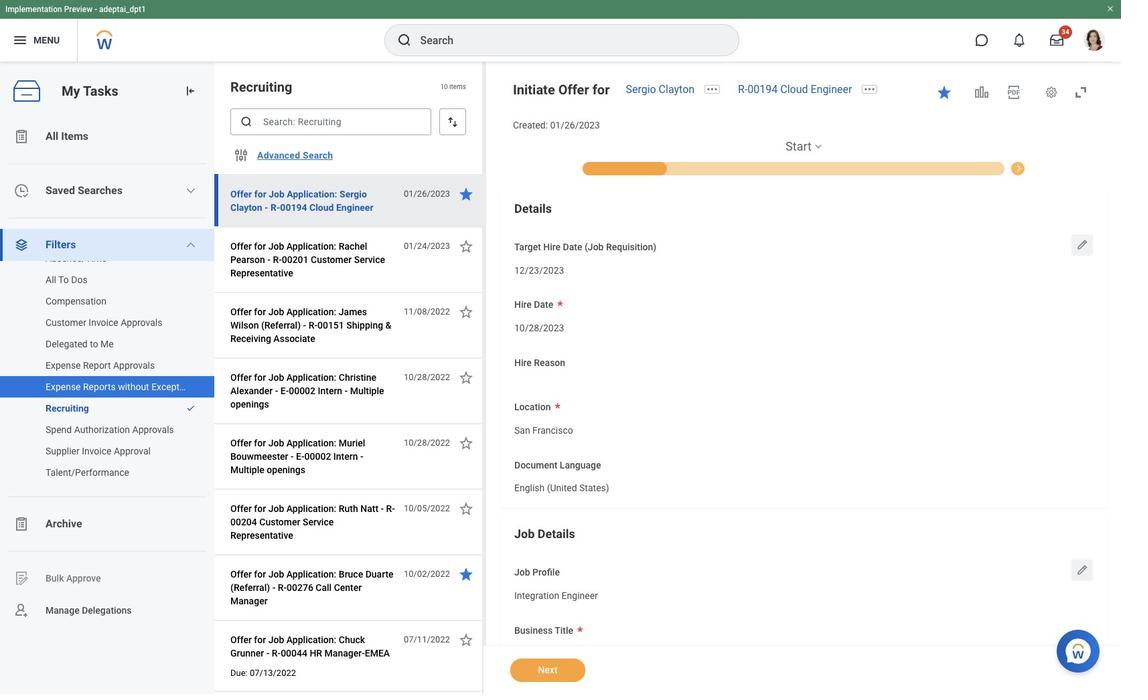 Task type: locate. For each thing, give the bounding box(es) containing it.
- down christine
[[345, 386, 348, 397]]

0 horizontal spatial 00194
[[280, 202, 307, 213]]

for up wilson
[[254, 307, 266, 318]]

for up "00204"
[[254, 504, 266, 515]]

engineer down the title
[[562, 649, 598, 660]]

r- up 07/13/2022
[[272, 649, 281, 659]]

‎- up due: 07/13/2022
[[267, 649, 270, 659]]

1 vertical spatial 00194
[[280, 202, 307, 213]]

1 vertical spatial intern
[[334, 452, 358, 462]]

date left (job
[[563, 242, 583, 252]]

representative
[[231, 268, 293, 279], [231, 531, 293, 542]]

0 vertical spatial compensation button
[[1011, 161, 1071, 175]]

move modal image
[[749, 83, 776, 99]]

(referral) up manager
[[231, 583, 270, 594]]

offer inside offer for job application: muriel bouwmeester ‎- e-00002 intern - multiple openings
[[231, 438, 252, 449]]

2 horizontal spatial customer
[[311, 255, 352, 265]]

integration engineer up next
[[515, 649, 598, 660]]

2 list from the top
[[0, 245, 214, 487]]

1 vertical spatial chevron down image
[[186, 240, 197, 251]]

‎- right pearson
[[268, 255, 271, 265]]

rename image
[[13, 571, 29, 587]]

10/28/2022 up 10/05/2022
[[404, 438, 450, 448]]

0 vertical spatial star image
[[458, 304, 474, 320]]

advanced
[[257, 150, 300, 161]]

all left 'items' at the left of page
[[46, 130, 58, 143]]

expense up recruiting button
[[46, 382, 81, 393]]

for inside offer for job application: james wilson (referral) ‎- r-00151 shipping & receiving associate
[[254, 307, 266, 318]]

multiple inside offer for job application: muriel bouwmeester ‎- e-00002 intern - multiple openings
[[231, 465, 265, 476]]

offer inside offer for job application: ruth natt ‎- r- 00204 customer service representative
[[231, 504, 252, 515]]

configure image
[[233, 147, 249, 164]]

hire date element
[[515, 314, 565, 339]]

integration engineer text field down profile
[[515, 583, 598, 606]]

r-00194 cloud engineer
[[739, 83, 853, 96]]

preview
[[64, 5, 93, 14]]

1 vertical spatial 00002
[[305, 452, 331, 462]]

intern inside offer for job application: christine alexander ‎- e-00002 intern - multiple openings
[[318, 386, 343, 397]]

details up 'target'
[[515, 202, 552, 216]]

1 integration engineer from the top
[[515, 591, 598, 602]]

job details element
[[500, 515, 1108, 674]]

0 horizontal spatial salary
[[645, 131, 671, 142]]

expense inside button
[[46, 361, 81, 371]]

01/26/2023
[[551, 120, 600, 131], [404, 189, 450, 199]]

00002 inside offer for job application: muriel bouwmeester ‎- e-00002 intern - multiple openings
[[305, 452, 331, 462]]

search image
[[396, 32, 412, 48], [240, 115, 253, 129]]

application: down "associate"
[[287, 373, 337, 383]]

‎- for offer for job application: rachel pearson ‎- r-00201 customer service representative
[[268, 255, 271, 265]]

for down advanced
[[254, 189, 267, 200]]

customer inside offer for job application: rachel pearson ‎- r-00201 customer service representative
[[311, 255, 352, 265]]

edit image inside job details element
[[1076, 564, 1090, 578]]

1 vertical spatial representative
[[231, 531, 293, 542]]

1 vertical spatial search image
[[240, 115, 253, 129]]

- inside offer for job application: muriel bouwmeester ‎- e-00002 intern - multiple openings
[[361, 452, 364, 462]]

tasks
[[83, 83, 118, 99]]

0 horizontal spatial service
[[303, 517, 334, 528]]

e- inside offer for job application: muriel bouwmeester ‎- e-00002 intern - multiple openings
[[296, 452, 305, 462]]

approvals for expense report approvals
[[113, 361, 155, 371]]

title
[[555, 626, 574, 636]]

application: left ruth
[[287, 504, 337, 515]]

‎- inside offer for job application: christine alexander ‎- e-00002 intern - multiple openings
[[275, 386, 278, 397]]

item list element
[[214, 62, 487, 695]]

1 horizontal spatial sergio
[[626, 83, 657, 96]]

multiple for offer for job application: muriel bouwmeester ‎- e-00002 intern - multiple openings
[[231, 465, 265, 476]]

manage delegations link
[[0, 595, 214, 627]]

multiple down christine
[[350, 386, 384, 397]]

1 vertical spatial service
[[303, 517, 334, 528]]

1 vertical spatial customer
[[46, 318, 86, 328]]

our average salary for this job (deprecated, use "average salary for job profile") (do not use) dialog
[[563, 82, 988, 160]]

0 vertical spatial date
[[563, 242, 583, 252]]

all items button
[[0, 121, 214, 153]]

‎- up "associate"
[[303, 320, 306, 331]]

customer right "00204"
[[260, 517, 301, 528]]

approvals for customer invoice approvals
[[121, 318, 162, 328]]

openings for bouwmeester
[[267, 465, 306, 476]]

1 vertical spatial integration
[[515, 649, 560, 660]]

1 vertical spatial edit image
[[1076, 564, 1090, 578]]

0 vertical spatial integration
[[515, 591, 560, 602]]

0 horizontal spatial date
[[534, 300, 554, 310]]

01/26/2023 up 01/24/2023
[[404, 189, 450, 199]]

0 horizontal spatial 01/26/2023
[[404, 189, 450, 199]]

for for offer for job application: chuck grunner ‎- r-00044 hr manager-emea
[[254, 635, 266, 646]]

for inside offer for job application: rachel pearson ‎- r-00201 customer service representative
[[254, 241, 266, 252]]

offer inside offer for job application: christine alexander ‎- e-00002 intern - multiple openings
[[231, 373, 252, 383]]

34 button
[[1043, 25, 1073, 55]]

0 vertical spatial recruiting
[[231, 79, 293, 95]]

invoice up delegated to me button
[[89, 318, 118, 328]]

0 vertical spatial details
[[515, 202, 552, 216]]

0 horizontal spatial cloud
[[310, 202, 334, 213]]

profile")
[[899, 131, 932, 142]]

1 horizontal spatial clayton
[[659, 83, 695, 96]]

job inside offer for job application: muriel bouwmeester ‎- e-00002 intern - multiple openings
[[269, 438, 284, 449]]

application: left muriel
[[287, 438, 337, 449]]

sergio clayton
[[626, 83, 695, 96]]

0 vertical spatial chevron down image
[[186, 186, 197, 196]]

openings for alexander
[[231, 399, 269, 410]]

target
[[515, 242, 541, 252]]

for inside offer for job application: ruth natt ‎- r- 00204 customer service representative
[[254, 504, 266, 515]]

1 vertical spatial all
[[46, 275, 56, 285]]

edit image inside details element
[[1076, 238, 1090, 252]]

1 vertical spatial 10/28/2022
[[404, 438, 450, 448]]

for inside offer for job application: sergio clayton ‎- r-00194 cloud engineer
[[254, 189, 267, 200]]

for up bouwmeester at bottom
[[254, 438, 266, 449]]

offer down configure icon
[[231, 189, 252, 200]]

close view related information image
[[946, 88, 956, 99]]

for up pearson
[[254, 241, 266, 252]]

(referral) up "associate"
[[261, 320, 301, 331]]

all left the to
[[46, 275, 56, 285]]

integration up next
[[515, 649, 560, 660]]

call
[[316, 583, 332, 594]]

offer inside offer for job application: chuck grunner ‎- r-00044 hr manager-emea
[[231, 635, 252, 646]]

0 horizontal spatial e-
[[281, 386, 289, 397]]

10/28/2022 down 11/08/2022
[[404, 373, 450, 383]]

chevron down image inside saved searches dropdown button
[[186, 186, 197, 196]]

1 vertical spatial clayton
[[231, 202, 262, 213]]

compensation for compensation button to the left
[[46, 296, 106, 307]]

‎- down advanced
[[265, 202, 268, 213]]

for up grunner
[[254, 635, 266, 646]]

0 vertical spatial multiple
[[350, 386, 384, 397]]

- down muriel
[[361, 452, 364, 462]]

0 vertical spatial approvals
[[121, 318, 162, 328]]

sergio up average
[[626, 83, 657, 96]]

job inside offer for job application: ruth natt ‎- r- 00204 customer service representative
[[269, 504, 284, 515]]

invoice for approvals
[[89, 318, 118, 328]]

‎- inside offer for job application: sergio clayton ‎- r-00194 cloud engineer
[[265, 202, 268, 213]]

service inside offer for job application: ruth natt ‎- r- 00204 customer service representative
[[303, 517, 334, 528]]

for inside offer for job application: chuck grunner ‎- r-00044 hr manager-emea
[[254, 635, 266, 646]]

offer inside offer for job application: bruce duarte (referral) ‎- r-00276 call center manager
[[231, 570, 252, 580]]

user plus image
[[13, 603, 29, 619]]

2 10/28/2022 from the top
[[404, 438, 450, 448]]

1 edit image from the top
[[1076, 238, 1090, 252]]

application: inside offer for job application: muriel bouwmeester ‎- e-00002 intern - multiple openings
[[287, 438, 337, 449]]

search image inside the menu banner
[[396, 32, 412, 48]]

hire up 10/28/2023 text box in the top of the page
[[515, 300, 532, 310]]

0 vertical spatial integration engineer
[[515, 591, 598, 602]]

2 vertical spatial hire
[[515, 358, 532, 368]]

service for rachel
[[354, 255, 385, 265]]

offer inside offer for job application: rachel pearson ‎- r-00201 customer service representative
[[231, 241, 252, 252]]

0 vertical spatial service
[[354, 255, 385, 265]]

r-00194 cloud engineer link
[[739, 83, 853, 96]]

1 vertical spatial compensation button
[[0, 288, 201, 315]]

application: inside offer for job application: chuck grunner ‎- r-00044 hr manager-emea
[[287, 635, 337, 646]]

‎- for offer for job application: muriel bouwmeester ‎- e-00002 intern - multiple openings
[[291, 452, 294, 462]]

‎- right "natt"
[[381, 504, 384, 515]]

1 expense from the top
[[46, 361, 81, 371]]

integration engineer text field up next
[[515, 641, 598, 664]]

2 integration from the top
[[515, 649, 560, 660]]

approvals up approval
[[132, 425, 174, 436]]

job details
[[515, 528, 576, 542]]

English (United States) text field
[[515, 475, 610, 499]]

application: inside offer for job application: bruce duarte (referral) ‎- r-00276 call center manager
[[287, 570, 337, 580]]

integration down job profile
[[515, 591, 560, 602]]

openings inside offer for job application: christine alexander ‎- e-00002 intern - multiple openings
[[231, 399, 269, 410]]

‎- inside offer for job application: bruce duarte (referral) ‎- r-00276 call center manager
[[273, 583, 276, 594]]

(referral) inside offer for job application: bruce duarte (referral) ‎- r-00276 call center manager
[[231, 583, 270, 594]]

2 chevron down image from the top
[[186, 240, 197, 251]]

0 vertical spatial expense
[[46, 361, 81, 371]]

1 horizontal spatial service
[[354, 255, 385, 265]]

00194 inside offer for job application: sergio clayton ‎- r-00194 cloud engineer
[[280, 202, 307, 213]]

1 vertical spatial integration engineer text field
[[515, 641, 598, 664]]

invoice for approval
[[82, 446, 112, 457]]

intern down christine
[[318, 386, 343, 397]]

1 vertical spatial date
[[534, 300, 554, 310]]

expense for expense reports without exceptions
[[46, 382, 81, 393]]

1 horizontal spatial compensation button
[[1011, 161, 1071, 175]]

chevron down image
[[186, 186, 197, 196], [186, 240, 197, 251]]

hire reason
[[515, 358, 566, 368]]

e- right bouwmeester at bottom
[[296, 452, 305, 462]]

invoice down spend authorization approvals button
[[82, 446, 112, 457]]

items
[[450, 83, 466, 91]]

expense reports without exceptions
[[46, 382, 197, 393]]

offer inside offer for job application: sergio clayton ‎- r-00194 cloud engineer
[[231, 189, 252, 200]]

(deprecated,
[[726, 131, 779, 142]]

customer for offer for job application: ruth natt ‎- r- 00204 customer service representative
[[260, 517, 301, 528]]

2 vertical spatial star image
[[458, 436, 474, 452]]

integration engineer
[[515, 591, 598, 602], [515, 649, 598, 660]]

for inside offer for job application: christine alexander ‎- e-00002 intern - multiple openings
[[254, 373, 266, 383]]

customer inside offer for job application: ruth natt ‎- r- 00204 customer service representative
[[260, 517, 301, 528]]

0 vertical spatial 01/26/2023
[[551, 120, 600, 131]]

r- right "natt"
[[386, 504, 395, 515]]

2 vertical spatial approvals
[[132, 425, 174, 436]]

recruiting inside button
[[46, 403, 89, 414]]

our
[[591, 131, 606, 142]]

0 horizontal spatial clayton
[[231, 202, 262, 213]]

1 horizontal spatial recruiting
[[231, 79, 293, 95]]

application: for bruce
[[287, 570, 337, 580]]

multiple inside offer for job application: christine alexander ‎- e-00002 intern - multiple openings
[[350, 386, 384, 397]]

e- for bouwmeester
[[296, 452, 305, 462]]

1 chevron down image from the top
[[186, 186, 197, 196]]

0 horizontal spatial -
[[95, 5, 97, 14]]

00002
[[289, 386, 316, 397], [305, 452, 331, 462]]

‎- right alexander
[[275, 386, 278, 397]]

1 horizontal spatial customer
[[260, 517, 301, 528]]

r- right pearson
[[273, 255, 282, 265]]

- inside the menu banner
[[95, 5, 97, 14]]

all for all to dos
[[46, 275, 56, 285]]

for for offer for job application: sergio clayton ‎- r-00194 cloud engineer
[[254, 189, 267, 200]]

application: inside offer for job application: ruth natt ‎- r- 00204 customer service representative
[[287, 504, 337, 515]]

due:
[[231, 669, 248, 679]]

integration engineer for profile
[[515, 591, 598, 602]]

offer up pearson
[[231, 241, 252, 252]]

absence/time button
[[0, 245, 201, 272]]

approvals
[[121, 318, 162, 328], [113, 361, 155, 371], [132, 425, 174, 436]]

application: inside offer for job application: christine alexander ‎- e-00002 intern - multiple openings
[[287, 373, 337, 383]]

1 vertical spatial 01/26/2023
[[404, 189, 450, 199]]

to
[[58, 275, 69, 285]]

‎- inside offer for job application: muriel bouwmeester ‎- e-00002 intern - multiple openings
[[291, 452, 294, 462]]

manage
[[46, 606, 80, 616]]

openings down alexander
[[231, 399, 269, 410]]

for left profile")
[[866, 131, 878, 142]]

1 vertical spatial sergio
[[340, 189, 367, 200]]

offer up wilson
[[231, 307, 252, 318]]

implementation preview -   adeptai_dpt1
[[5, 5, 146, 14]]

service inside offer for job application: rachel pearson ‎- r-00201 customer service representative
[[354, 255, 385, 265]]

1 vertical spatial recruiting
[[46, 403, 89, 414]]

fullscreen image
[[1074, 84, 1090, 101]]

0 vertical spatial all
[[46, 130, 58, 143]]

00002 for alexander
[[289, 386, 316, 397]]

integration
[[515, 591, 560, 602], [515, 649, 560, 660]]

representative inside offer for job application: ruth natt ‎- r- 00204 customer service representative
[[231, 531, 293, 542]]

invoice inside button
[[89, 318, 118, 328]]

1 vertical spatial integration engineer
[[515, 649, 598, 660]]

application: inside offer for job application: james wilson (referral) ‎- r-00151 shipping & receiving associate
[[287, 307, 337, 318]]

2 representative from the top
[[231, 531, 293, 542]]

for up manager
[[254, 570, 266, 580]]

1 integration from the top
[[515, 591, 560, 602]]

cloud down search
[[310, 202, 334, 213]]

‎- inside offer for job application: james wilson (referral) ‎- r-00151 shipping & receiving associate
[[303, 320, 306, 331]]

intern down muriel
[[334, 452, 358, 462]]

0 horizontal spatial compensation
[[46, 296, 106, 307]]

0 horizontal spatial search image
[[240, 115, 253, 129]]

application: up 00201
[[287, 241, 337, 252]]

intern
[[318, 386, 343, 397], [334, 452, 358, 462]]

1 salary from the left
[[645, 131, 671, 142]]

0 horizontal spatial sergio
[[340, 189, 367, 200]]

chevron right image
[[1011, 161, 1027, 173]]

r- inside offer for job application: james wilson (referral) ‎- r-00151 shipping & receiving associate
[[309, 320, 318, 331]]

1 horizontal spatial multiple
[[350, 386, 384, 397]]

application: inside offer for job application: sergio clayton ‎- r-00194 cloud engineer
[[287, 189, 337, 200]]

r- down advanced
[[271, 202, 280, 213]]

clayton inside offer for job application: sergio clayton ‎- r-00194 cloud engineer
[[231, 202, 262, 213]]

1 vertical spatial cloud
[[310, 202, 334, 213]]

2 integration engineer from the top
[[515, 649, 598, 660]]

openings inside offer for job application: muriel bouwmeester ‎- e-00002 intern - multiple openings
[[267, 465, 306, 476]]

date up 10/28/2023 text box in the top of the page
[[534, 300, 554, 310]]

integration inside job profile element
[[515, 591, 560, 602]]

for up our
[[593, 82, 610, 98]]

engineer inside offer for job application: sergio clayton ‎- r-00194 cloud engineer
[[336, 202, 374, 213]]

1 vertical spatial star image
[[458, 370, 474, 386]]

application: for sergio
[[287, 189, 337, 200]]

offer
[[559, 82, 590, 98], [231, 189, 252, 200], [231, 241, 252, 252], [231, 307, 252, 318], [231, 373, 252, 383], [231, 438, 252, 449], [231, 504, 252, 515], [231, 570, 252, 580], [231, 635, 252, 646]]

representative down "00204"
[[231, 531, 293, 542]]

chevron down image inside filters dropdown button
[[186, 240, 197, 251]]

offer up manager
[[231, 570, 252, 580]]

r- up "associate"
[[309, 320, 318, 331]]

0 vertical spatial customer
[[311, 255, 352, 265]]

‎- left 00276
[[273, 583, 276, 594]]

2 star image from the top
[[458, 370, 474, 386]]

1 horizontal spatial -
[[345, 386, 348, 397]]

salary right average
[[645, 131, 671, 142]]

for for offer for job application: james wilson (referral) ‎- r-00151 shipping & receiving associate
[[254, 307, 266, 318]]

1 horizontal spatial salary
[[838, 131, 864, 142]]

job inside offer for job application: james wilson (referral) ‎- r-00151 shipping & receiving associate
[[269, 307, 284, 318]]

archive
[[46, 518, 82, 531]]

01/26/2023 up collapse icon
[[551, 120, 600, 131]]

offer for job application: muriel bouwmeester ‎- e-00002 intern - multiple openings
[[231, 438, 366, 476]]

application: down search
[[287, 189, 337, 200]]

multiple down bouwmeester at bottom
[[231, 465, 265, 476]]

0 horizontal spatial multiple
[[231, 465, 265, 476]]

details
[[515, 202, 552, 216], [538, 528, 576, 542]]

sort image
[[446, 115, 460, 129]]

2 expense from the top
[[46, 382, 81, 393]]

1 vertical spatial details
[[538, 528, 576, 542]]

e- inside offer for job application: christine alexander ‎- e-00002 intern - multiple openings
[[281, 386, 289, 397]]

expense down delegated
[[46, 361, 81, 371]]

01/24/2023
[[404, 241, 450, 251]]

engineer up rachel
[[336, 202, 374, 213]]

application: up the 00151
[[287, 307, 337, 318]]

grunner
[[231, 649, 264, 659]]

‎- for offer for job application: chuck grunner ‎- r-00044 hr manager-emea
[[267, 649, 270, 659]]

00204
[[231, 517, 257, 528]]

offer up alexander
[[231, 373, 252, 383]]

- for offer for job application: christine alexander ‎- e-00002 intern - multiple openings
[[345, 386, 348, 397]]

compensation inside my tasks element
[[46, 296, 106, 307]]

clayton up pearson
[[231, 202, 262, 213]]

date
[[563, 242, 583, 252], [534, 300, 554, 310]]

invoice
[[89, 318, 118, 328], [82, 446, 112, 457]]

application:
[[287, 189, 337, 200], [287, 241, 337, 252], [287, 307, 337, 318], [287, 373, 337, 383], [287, 438, 337, 449], [287, 504, 337, 515], [287, 570, 337, 580], [287, 635, 337, 646]]

0 vertical spatial sergio
[[626, 83, 657, 96]]

hire
[[544, 242, 561, 252], [515, 300, 532, 310], [515, 358, 532, 368]]

1 vertical spatial expense
[[46, 382, 81, 393]]

00194 down advanced search
[[280, 202, 307, 213]]

intern inside offer for job application: muriel bouwmeester ‎- e-00002 intern - multiple openings
[[334, 452, 358, 462]]

‎- inside offer for job application: ruth natt ‎- r- 00204 customer service representative
[[381, 504, 384, 515]]

0 vertical spatial intern
[[318, 386, 343, 397]]

sergio up rachel
[[340, 189, 367, 200]]

1 10/28/2022 from the top
[[404, 373, 450, 383]]

expense inside button
[[46, 382, 81, 393]]

approvals up delegated to me button
[[121, 318, 162, 328]]

language
[[560, 460, 602, 471]]

00002 right bouwmeester at bottom
[[305, 452, 331, 462]]

1 list from the top
[[0, 121, 214, 627]]

1 vertical spatial compensation
[[46, 296, 106, 307]]

0 horizontal spatial recruiting
[[46, 403, 89, 414]]

customer up delegated
[[46, 318, 86, 328]]

1 vertical spatial (referral)
[[231, 583, 270, 594]]

sergio
[[626, 83, 657, 96], [340, 189, 367, 200]]

offer for job application: james wilson (referral) ‎- r-00151 shipping & receiving associate
[[231, 307, 392, 344]]

start navigation
[[500, 139, 1108, 175]]

for inside offer for job application: muriel bouwmeester ‎- e-00002 intern - multiple openings
[[254, 438, 266, 449]]

hire right 'target'
[[544, 242, 561, 252]]

1 horizontal spatial cloud
[[781, 83, 809, 96]]

2 vertical spatial -
[[361, 452, 364, 462]]

customer down rachel
[[311, 255, 352, 265]]

‎- right bouwmeester at bottom
[[291, 452, 294, 462]]

approvals up without
[[113, 361, 155, 371]]

1 star image from the top
[[458, 304, 474, 320]]

10/02/2022
[[404, 570, 450, 580]]

0 vertical spatial 00194
[[748, 83, 778, 96]]

2 horizontal spatial -
[[361, 452, 364, 462]]

- inside offer for job application: christine alexander ‎- e-00002 intern - multiple openings
[[345, 386, 348, 397]]

1 vertical spatial hire
[[515, 300, 532, 310]]

invoice inside button
[[82, 446, 112, 457]]

offer up grunner
[[231, 635, 252, 646]]

this
[[687, 131, 706, 142]]

1 all from the top
[[46, 130, 58, 143]]

salary right "average
[[838, 131, 864, 142]]

0 vertical spatial edit image
[[1076, 238, 1090, 252]]

hire left reason at bottom
[[515, 358, 532, 368]]

offer for offer for job application: rachel pearson ‎- r-00201 customer service representative
[[231, 241, 252, 252]]

for for offer for job application: muriel bouwmeester ‎- e-00002 intern - multiple openings
[[254, 438, 266, 449]]

00044
[[281, 649, 308, 659]]

Integration Engineer text field
[[515, 583, 598, 606], [515, 641, 598, 664]]

(referral) inside offer for job application: james wilson (referral) ‎- r-00151 shipping & receiving associate
[[261, 320, 301, 331]]

0 vertical spatial openings
[[231, 399, 269, 410]]

00002 inside offer for job application: christine alexander ‎- e-00002 intern - multiple openings
[[289, 386, 316, 397]]

service
[[354, 255, 385, 265], [303, 517, 334, 528]]

2 vertical spatial customer
[[260, 517, 301, 528]]

11/08/2022
[[404, 307, 450, 317]]

0 vertical spatial -
[[95, 5, 97, 14]]

all
[[46, 130, 58, 143], [46, 275, 56, 285]]

Search Workday  search field
[[421, 25, 711, 55]]

10/28/2022 for offer for job application: muriel bouwmeester ‎- e-00002 intern - multiple openings
[[404, 438, 450, 448]]

adeptai_dpt1
[[99, 5, 146, 14]]

e-
[[281, 386, 289, 397], [296, 452, 305, 462]]

application: for james
[[287, 307, 337, 318]]

intern for muriel
[[334, 452, 358, 462]]

1 horizontal spatial e-
[[296, 452, 305, 462]]

r- left move modal image at the top right of the page
[[739, 83, 748, 96]]

duarte
[[366, 570, 394, 580]]

0 horizontal spatial customer
[[46, 318, 86, 328]]

offer for job application: chuck grunner ‎- r-00044 hr manager-emea button
[[231, 633, 397, 662]]

list containing absence/time
[[0, 245, 214, 487]]

1 horizontal spatial 00194
[[748, 83, 778, 96]]

offer inside offer for job application: james wilson (referral) ‎- r-00151 shipping & receiving associate
[[231, 307, 252, 318]]

compensation inside start navigation
[[1019, 164, 1071, 173]]

justify image
[[12, 32, 28, 48]]

view printable version (pdf) image
[[1007, 84, 1023, 101]]

00194 up (deprecated,
[[748, 83, 778, 96]]

for for offer for job application: christine alexander ‎- e-00002 intern - multiple openings
[[254, 373, 266, 383]]

2 integration engineer text field from the top
[[515, 641, 598, 664]]

for up alexander
[[254, 373, 266, 383]]

application: up 00276
[[287, 570, 337, 580]]

0 vertical spatial representative
[[231, 268, 293, 279]]

1 horizontal spatial compensation
[[1019, 164, 1071, 173]]

clayton up this
[[659, 83, 695, 96]]

star image
[[458, 304, 474, 320], [458, 370, 474, 386], [458, 436, 474, 452]]

0 vertical spatial e-
[[281, 386, 289, 397]]

representative down pearson
[[231, 268, 293, 279]]

10/05/2022
[[404, 504, 450, 514]]

details up profile
[[538, 528, 576, 542]]

3 star image from the top
[[458, 436, 474, 452]]

application: for christine
[[287, 373, 337, 383]]

offer up "00204"
[[231, 504, 252, 515]]

0 vertical spatial search image
[[396, 32, 412, 48]]

(do
[[935, 131, 949, 142]]

list
[[0, 121, 214, 627], [0, 245, 214, 487]]

e- right alexander
[[281, 386, 289, 397]]

cloud right move modal image at the top right of the page
[[781, 83, 809, 96]]

integration inside 'business title' element
[[515, 649, 560, 660]]

offer for job application: sergio clayton ‎- r-00194 cloud engineer
[[231, 189, 374, 213]]

exceptions
[[152, 382, 197, 393]]

for inside offer for job application: bruce duarte (referral) ‎- r-00276 call center manager
[[254, 570, 266, 580]]

engineer up the title
[[562, 591, 598, 602]]

integration for job
[[515, 591, 560, 602]]

profile
[[533, 568, 560, 578]]

approvals inside button
[[121, 318, 162, 328]]

1 integration engineer text field from the top
[[515, 583, 598, 606]]

openings down bouwmeester at bottom
[[267, 465, 306, 476]]

1 vertical spatial e-
[[296, 452, 305, 462]]

(united
[[547, 484, 577, 494]]

1 horizontal spatial search image
[[396, 32, 412, 48]]

my tasks element
[[0, 62, 214, 695]]

1 vertical spatial invoice
[[82, 446, 112, 457]]

‎- inside offer for job application: rachel pearson ‎- r-00201 customer service representative
[[268, 255, 271, 265]]

00002 right alexander
[[289, 386, 316, 397]]

representative inside offer for job application: rachel pearson ‎- r-00201 customer service representative
[[231, 268, 293, 279]]

supplier
[[46, 446, 80, 457]]

1 vertical spatial approvals
[[113, 361, 155, 371]]

0 vertical spatial 00002
[[289, 386, 316, 397]]

offer up bouwmeester at bottom
[[231, 438, 252, 449]]

application: inside offer for job application: rachel pearson ‎- r-00201 customer service representative
[[287, 241, 337, 252]]

bruce
[[339, 570, 363, 580]]

0 vertical spatial invoice
[[89, 318, 118, 328]]

search image inside item list element
[[240, 115, 253, 129]]

2 all from the top
[[46, 275, 56, 285]]

2 edit image from the top
[[1076, 564, 1090, 578]]

1 vertical spatial multiple
[[231, 465, 265, 476]]

bulk approve link
[[0, 563, 214, 595]]

edit image
[[1076, 238, 1090, 252], [1076, 564, 1090, 578]]

r- left call
[[278, 583, 287, 594]]

manage delegations
[[46, 606, 132, 616]]

(referral) for manager
[[231, 583, 270, 594]]

star image
[[937, 84, 953, 101], [458, 186, 474, 202], [458, 239, 474, 255], [458, 501, 474, 517], [458, 567, 474, 583], [458, 633, 474, 649]]

00002 for bouwmeester
[[305, 452, 331, 462]]

1 vertical spatial openings
[[267, 465, 306, 476]]

application: for ruth
[[287, 504, 337, 515]]

1 representative from the top
[[231, 268, 293, 279]]

‎- inside offer for job application: chuck grunner ‎- r-00044 hr manager-emea
[[267, 649, 270, 659]]



Task type: vqa. For each thing, say whether or not it's contained in the screenshot.
the left Sergio
yes



Task type: describe. For each thing, give the bounding box(es) containing it.
00151
[[318, 320, 344, 331]]

offer for job application: ruth natt ‎- r- 00204 customer service representative button
[[231, 501, 397, 544]]

notifications large image
[[1013, 34, 1027, 47]]

pearson
[[231, 255, 265, 265]]

target hire date (job requisition) element
[[515, 256, 565, 281]]

offer for offer for job application: christine alexander ‎- e-00002 intern - multiple openings
[[231, 373, 252, 383]]

for for offer for job application: rachel pearson ‎- r-00201 customer service representative
[[254, 241, 266, 252]]

average
[[608, 131, 643, 142]]

10
[[441, 83, 448, 91]]

close environment banner image
[[1107, 5, 1115, 13]]

document language element
[[515, 475, 610, 499]]

collapse image
[[576, 131, 587, 143]]

all for all items
[[46, 130, 58, 143]]

representative for 00201
[[231, 268, 293, 279]]

r- inside offer for job application: sergio clayton ‎- r-00194 cloud engineer
[[271, 202, 280, 213]]

expense report approvals
[[46, 361, 155, 371]]

for left this
[[673, 131, 685, 142]]

r- inside offer for job application: chuck grunner ‎- r-00044 hr manager-emea
[[272, 649, 281, 659]]

- for offer for job application: muriel bouwmeester ‎- e-00002 intern - multiple openings
[[361, 452, 364, 462]]

engineer up "average
[[811, 83, 853, 96]]

emea
[[365, 649, 390, 659]]

job inside offer for job application: rachel pearson ‎- r-00201 customer service representative
[[269, 241, 284, 252]]

offer for job application: bruce duarte (referral) ‎- r-00276 call center manager
[[231, 570, 394, 607]]

created:
[[513, 120, 548, 131]]

offer for job application: rachel pearson ‎- r-00201 customer service representative
[[231, 241, 385, 279]]

check image
[[186, 404, 196, 413]]

rachel
[[339, 241, 367, 252]]

perspective image
[[13, 237, 29, 253]]

start button
[[786, 139, 812, 155]]

00276
[[287, 583, 314, 594]]

offer for job application: bruce duarte (referral) ‎- r-00276 call center manager button
[[231, 567, 397, 610]]

english
[[515, 484, 545, 494]]

offer up created: 01/26/2023
[[559, 82, 590, 98]]

application: for muriel
[[287, 438, 337, 449]]

job profile
[[515, 568, 560, 578]]

approvals for spend authorization approvals
[[132, 425, 174, 436]]

hire for hire reason
[[515, 358, 532, 368]]

job inside offer for job application: christine alexander ‎- e-00002 intern - multiple openings
[[269, 373, 284, 383]]

Search: Recruiting text field
[[231, 109, 432, 135]]

ruth
[[339, 504, 358, 515]]

San Francisco text field
[[515, 418, 573, 441]]

star image for offer for job application: ruth natt ‎- r- 00204 customer service representative
[[458, 501, 474, 517]]

service for ruth
[[303, 517, 334, 528]]

created: 01/26/2023
[[513, 120, 600, 131]]

all to dos button
[[0, 267, 201, 294]]

business title element
[[515, 640, 598, 665]]

r- inside offer for job application: rachel pearson ‎- r-00201 customer service representative
[[273, 255, 282, 265]]

edit image for details
[[1076, 238, 1090, 252]]

advanced search
[[257, 150, 333, 161]]

talent/performance
[[46, 468, 129, 479]]

recruiting button
[[0, 395, 180, 422]]

archive button
[[0, 509, 214, 541]]

clipboard image
[[13, 517, 29, 533]]

offer for offer for job application: muriel bouwmeester ‎- e-00002 intern - multiple openings
[[231, 438, 252, 449]]

e- for alexander
[[281, 386, 289, 397]]

searches
[[78, 184, 123, 197]]

job profile element
[[515, 582, 598, 607]]

initiate offer for
[[513, 82, 610, 98]]

offer for job application: muriel bouwmeester ‎- e-00002 intern - multiple openings button
[[231, 436, 397, 479]]

engineer inside job profile element
[[562, 591, 598, 602]]

intern for christine
[[318, 386, 343, 397]]

receiving
[[231, 334, 271, 344]]

without
[[118, 382, 149, 393]]

engineer inside 'business title' element
[[562, 649, 598, 660]]

delegated
[[46, 339, 88, 350]]

star image for offer for job application: rachel pearson ‎- r-00201 customer service representative
[[458, 239, 474, 255]]

offer for job application: rachel pearson ‎- r-00201 customer service representative button
[[231, 239, 397, 281]]

list containing all items
[[0, 121, 214, 627]]

01/26/2023 inside item list element
[[404, 189, 450, 199]]

bulk approve
[[46, 573, 101, 584]]

for for offer for job application: ruth natt ‎- r- 00204 customer service representative
[[254, 504, 266, 515]]

‎- for offer for job application: sergio clayton ‎- r-00194 cloud engineer
[[265, 202, 268, 213]]

customer for offer for job application: rachel pearson ‎- r-00201 customer service representative
[[311, 255, 352, 265]]

compensation button inside start navigation
[[1011, 161, 1071, 175]]

12/23/2023
[[515, 265, 565, 276]]

offer for job application: ruth natt ‎- r- 00204 customer service representative
[[231, 504, 395, 542]]

offer for job application: christine alexander ‎- e-00002 intern - multiple openings button
[[231, 370, 397, 413]]

advanced search button
[[252, 142, 339, 169]]

star image for offer for job application: james wilson (referral) ‎- r-00151 shipping & receiving associate
[[458, 304, 474, 320]]

sergio inside offer for job application: sergio clayton ‎- r-00194 cloud engineer
[[340, 189, 367, 200]]

10/28/2023
[[515, 323, 565, 334]]

my
[[62, 83, 80, 99]]

transformation import image
[[184, 84, 197, 98]]

offer for offer for job application: bruce duarte (referral) ‎- r-00276 call center manager
[[231, 570, 252, 580]]

our average salary for this job (deprecated, use "average salary for job profile") (do not use)
[[591, 131, 988, 142]]

hr
[[310, 649, 322, 659]]

0 vertical spatial hire
[[544, 242, 561, 252]]

r- inside offer for job application: bruce duarte (referral) ‎- r-00276 call center manager
[[278, 583, 287, 594]]

menu
[[34, 35, 60, 45]]

star image for offer for job application: christine alexander ‎- e-00002 intern - multiple openings
[[458, 370, 474, 386]]

r- inside offer for job application: ruth natt ‎- r- 00204 customer service representative
[[386, 504, 395, 515]]

wilson
[[231, 320, 259, 331]]

francisco
[[533, 426, 573, 436]]

offer for offer for job application: ruth natt ‎- r- 00204 customer service representative
[[231, 504, 252, 515]]

integration engineer text field for profile
[[515, 583, 598, 606]]

offer for offer for job application: james wilson (referral) ‎- r-00151 shipping & receiving associate
[[231, 307, 252, 318]]

business
[[515, 626, 553, 636]]

supplier invoice approval
[[46, 446, 151, 457]]

07/11/2022
[[404, 635, 450, 645]]

manager
[[231, 596, 268, 607]]

job inside offer for job application: sergio clayton ‎- r-00194 cloud engineer
[[269, 189, 285, 200]]

filters
[[46, 239, 76, 251]]

0 vertical spatial cloud
[[781, 83, 809, 96]]

chevron down image for filters
[[186, 240, 197, 251]]

00201
[[282, 255, 309, 265]]

integration engineer for title
[[515, 649, 598, 660]]

34
[[1062, 28, 1070, 36]]

delegations
[[82, 606, 132, 616]]

cloud inside offer for job application: sergio clayton ‎- r-00194 cloud engineer
[[310, 202, 334, 213]]

hire for hire date
[[515, 300, 532, 310]]

absence/time
[[46, 253, 107, 264]]

0 vertical spatial clayton
[[659, 83, 695, 96]]

customer inside button
[[46, 318, 86, 328]]

recruiting inside item list element
[[231, 79, 293, 95]]

offer for job application: chuck grunner ‎- r-00044 hr manager-emea
[[231, 635, 390, 659]]

offer for offer for job application: sergio clayton ‎- r-00194 cloud engineer
[[231, 189, 252, 200]]

integration engineer text field for title
[[515, 641, 598, 664]]

menu banner
[[0, 0, 1122, 62]]

natt
[[361, 504, 379, 515]]

authorization
[[74, 425, 130, 436]]

edit image for job details
[[1076, 564, 1090, 578]]

spend authorization approvals
[[46, 425, 174, 436]]

0 horizontal spatial compensation button
[[0, 288, 201, 315]]

clipboard image
[[13, 129, 29, 145]]

location element
[[515, 417, 573, 441]]

my tasks
[[62, 83, 118, 99]]

spend
[[46, 425, 72, 436]]

2 salary from the left
[[838, 131, 864, 142]]

star image for offer for job application: bruce duarte (referral) ‎- r-00276 call center manager
[[458, 567, 474, 583]]

representative for 00204
[[231, 531, 293, 542]]

document
[[515, 460, 558, 471]]

all to dos
[[46, 275, 88, 285]]

chuck
[[339, 635, 365, 646]]

saved
[[46, 184, 75, 197]]

application: for chuck
[[287, 635, 337, 646]]

approve
[[66, 573, 101, 584]]

next button
[[511, 659, 586, 683]]

shipping
[[347, 320, 383, 331]]

gear image
[[1045, 86, 1059, 99]]

me
[[101, 339, 114, 350]]

view related information image
[[974, 84, 991, 101]]

star image for offer for job application: muriel bouwmeester ‎- e-00002 intern - multiple openings
[[458, 436, 474, 452]]

(job
[[585, 242, 604, 252]]

1 horizontal spatial 01/26/2023
[[551, 120, 600, 131]]

not
[[952, 131, 967, 142]]

compensation for compensation button in the start navigation
[[1019, 164, 1071, 173]]

expense for expense report approvals
[[46, 361, 81, 371]]

details element
[[500, 189, 1108, 509]]

chevron down image for saved searches
[[186, 186, 197, 196]]

menu button
[[0, 19, 77, 62]]

star image for offer for job application: sergio clayton ‎- r-00194 cloud engineer
[[458, 186, 474, 202]]

1 horizontal spatial date
[[563, 242, 583, 252]]

inbox large image
[[1051, 34, 1064, 47]]

christine
[[339, 373, 377, 383]]

san francisco
[[515, 426, 573, 436]]

job inside offer for job application: bruce duarte (referral) ‎- r-00276 call center manager
[[269, 570, 284, 580]]

offer for offer for job application: chuck grunner ‎- r-00044 hr manager-emea
[[231, 635, 252, 646]]

expense report approvals button
[[0, 353, 201, 379]]

document language
[[515, 460, 602, 471]]

profile logan mcneil image
[[1084, 29, 1106, 54]]

manager-
[[325, 649, 365, 659]]

for for offer for job application: bruce duarte (referral) ‎- r-00276 call center manager
[[254, 570, 266, 580]]

10/28/2023 text field
[[515, 315, 565, 338]]

job inside offer for job application: chuck grunner ‎- r-00044 hr manager-emea
[[269, 635, 284, 646]]

‎- for offer for job application: ruth natt ‎- r- 00204 customer service representative
[[381, 504, 384, 515]]

center
[[334, 583, 362, 594]]

integration for business
[[515, 649, 560, 660]]

multiple for offer for job application: christine alexander ‎- e-00002 intern - multiple openings
[[350, 386, 384, 397]]

reports
[[83, 382, 116, 393]]

english (united states)
[[515, 484, 610, 494]]

search
[[303, 150, 333, 161]]

(referral) for receiving
[[261, 320, 301, 331]]

clock check image
[[13, 183, 29, 199]]

talent/performance button
[[0, 460, 201, 487]]

application: for rachel
[[287, 241, 337, 252]]

alexander
[[231, 386, 273, 397]]

10/28/2022 for offer for job application: christine alexander ‎- e-00002 intern - multiple openings
[[404, 373, 450, 383]]

12/23/2023 text field
[[515, 257, 565, 280]]

saved searches button
[[0, 175, 214, 207]]

‎- for offer for job application: christine alexander ‎- e-00002 intern - multiple openings
[[275, 386, 278, 397]]

james
[[339, 307, 367, 318]]

states)
[[580, 484, 610, 494]]



